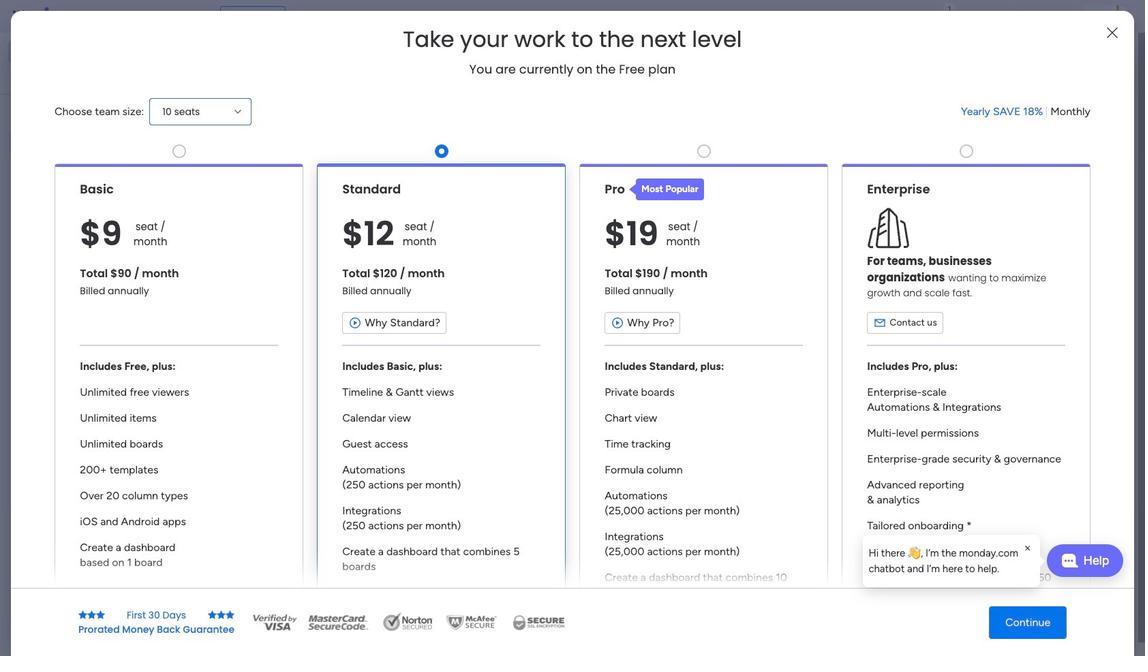 Task type: describe. For each thing, give the bounding box(es) containing it.
chat bot icon image
[[1062, 555, 1079, 568]]

ruby anderson image
[[1108, 5, 1129, 27]]

billing cycle selection group
[[962, 104, 1091, 119]]

3 star image from the left
[[226, 611, 235, 620]]

3 star image from the left
[[217, 611, 226, 620]]

2 star image from the left
[[96, 611, 105, 620]]

see plans image
[[226, 9, 239, 24]]

1 vertical spatial option
[[8, 64, 166, 86]]

workspace image inside image
[[579, 557, 595, 581]]

standard tier selected option
[[317, 164, 566, 615]]

basic tier selected option
[[55, 164, 304, 615]]

update feed image
[[934, 10, 947, 23]]

norton secured image
[[378, 613, 439, 633]]

invite members image
[[964, 10, 977, 23]]

search everything image
[[1027, 10, 1041, 23]]

quick search results list box
[[211, 128, 888, 308]]

2 add to favorites image from the left
[[627, 249, 641, 263]]

2 star image from the left
[[208, 611, 217, 620]]

1 image
[[944, 1, 956, 16]]

ssl encrypted image
[[505, 613, 573, 633]]



Task type: vqa. For each thing, say whether or not it's contained in the screenshot.
Run a survey to improve employee well- being at your organization. at the right bottom of the page
no



Task type: locate. For each thing, give the bounding box(es) containing it.
help image
[[1057, 10, 1071, 23]]

2 vertical spatial option
[[0, 161, 174, 164]]

1 star image from the left
[[87, 611, 96, 620]]

close recently visited image
[[211, 111, 227, 128]]

heading
[[403, 27, 743, 52]]

2 horizontal spatial star image
[[226, 611, 235, 620]]

workspace image
[[571, 553, 603, 586]]

verified by visa image
[[251, 613, 299, 633]]

1 horizontal spatial workspace image
[[579, 557, 595, 581]]

component image up verified by visa image
[[276, 573, 287, 585]]

mcafee secure image
[[445, 613, 499, 633]]

0 vertical spatial option
[[8, 41, 166, 63]]

tier options list box
[[55, 139, 1091, 615]]

templates image image
[[933, 103, 1113, 197]]

star image
[[87, 611, 96, 620], [208, 611, 217, 620], [226, 611, 235, 620]]

2 horizontal spatial star image
[[217, 611, 226, 620]]

component image right workspace image
[[613, 573, 624, 585]]

0 horizontal spatial star image
[[78, 611, 87, 620]]

1 add to favorites image from the left
[[404, 249, 418, 263]]

list box
[[0, 159, 174, 393]]

section head
[[630, 179, 704, 200]]

enterprise tier selected option
[[842, 164, 1091, 615]]

1 horizontal spatial add to favorites image
[[627, 249, 641, 263]]

1 horizontal spatial star image
[[96, 611, 105, 620]]

section head inside pro tier selected option
[[630, 179, 704, 200]]

0 horizontal spatial star image
[[87, 611, 96, 620]]

0 horizontal spatial component image
[[276, 573, 287, 585]]

1 horizontal spatial component image
[[613, 573, 624, 585]]

option
[[8, 41, 166, 63], [8, 64, 166, 86], [0, 161, 174, 164]]

monday marketplace image
[[994, 10, 1007, 23]]

1 component image from the left
[[276, 573, 287, 585]]

0 horizontal spatial workspace image
[[233, 553, 266, 586]]

1 element
[[348, 325, 365, 341]]

pro tier selected option
[[580, 164, 829, 615]]

1 star image from the left
[[78, 611, 87, 620]]

mastercard secure code image
[[304, 613, 372, 633]]

1 horizontal spatial star image
[[208, 611, 217, 620]]

workspace image
[[233, 553, 266, 586], [579, 557, 595, 581]]

select product image
[[12, 10, 26, 23]]

2 component image from the left
[[613, 573, 624, 585]]

notifications image
[[904, 10, 917, 23]]

component image
[[276, 573, 287, 585], [613, 573, 624, 585]]

getting started element
[[921, 326, 1125, 380]]

add to favorites image
[[404, 249, 418, 263], [627, 249, 641, 263]]

star image
[[78, 611, 87, 620], [96, 611, 105, 620], [217, 611, 226, 620]]

close update feed (inbox) image
[[211, 325, 227, 341]]

help center element
[[921, 391, 1125, 446]]

0 horizontal spatial add to favorites image
[[404, 249, 418, 263]]

dialog
[[864, 535, 1041, 588]]



